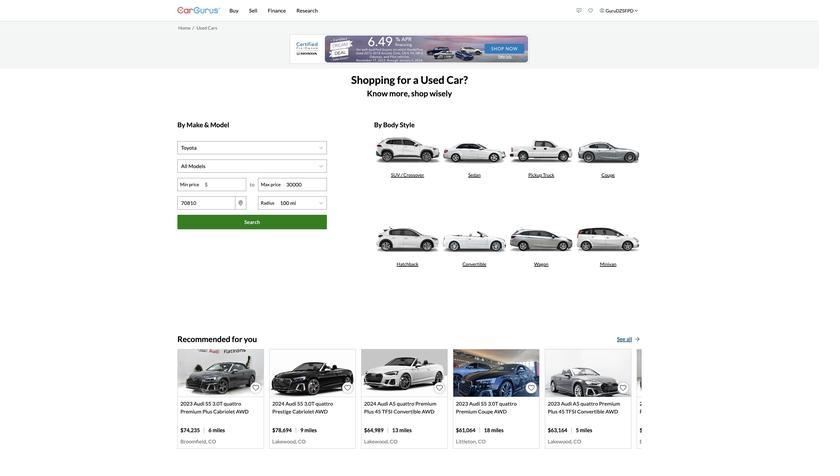 Task type: vqa. For each thing, say whether or not it's contained in the screenshot.


Task type: describe. For each thing, give the bounding box(es) containing it.
advertisement region
[[290, 34, 530, 64]]

3 cabriolet from the left
[[673, 409, 695, 415]]

3.0t for 6
[[212, 401, 223, 407]]

suv / crossover link
[[374, 131, 441, 221]]

/ for home
[[192, 25, 194, 31]]

2 broomfield, co from the left
[[640, 439, 676, 445]]

co for 13
[[390, 439, 398, 445]]

co for 18
[[478, 439, 486, 445]]

miles for 6 miles
[[213, 428, 225, 434]]

45 for 2023
[[559, 409, 565, 415]]

13 miles
[[392, 428, 412, 434]]

miles for 5 miles
[[580, 428, 593, 434]]

1 broomfield, co from the left
[[181, 439, 216, 445]]

2024 audi s5 3.0t quattro prestige cabriolet awd
[[272, 401, 333, 415]]

prestige
[[272, 409, 292, 415]]

search
[[244, 219, 260, 225]]

plus inside 2024 audi a5 quattro premium plus 45 tfsi convertible awd
[[364, 409, 374, 415]]

price for min price
[[189, 182, 199, 188]]

&
[[204, 121, 209, 129]]

hatchback body style image
[[374, 221, 441, 258]]

find my location image
[[239, 201, 243, 206]]

home
[[178, 25, 191, 31]]

research button
[[291, 0, 323, 21]]

convertible link
[[441, 221, 508, 310]]

for for a
[[397, 73, 411, 86]]

s5 for 6 miles
[[206, 401, 211, 407]]

2023 for $63,164
[[548, 401, 560, 407]]

gurudzsfpd button
[[597, 1, 642, 20]]

$78,694
[[272, 428, 292, 434]]

co for 9
[[298, 439, 306, 445]]

see all link
[[616, 335, 642, 344]]

buy
[[230, 7, 239, 14]]

littleton,
[[456, 439, 477, 445]]

2024 audi a5 quattro premium plus 45 tfsi convertible awd image
[[362, 350, 448, 397]]

max price
[[261, 182, 281, 188]]

min
[[180, 182, 188, 188]]

Zip Code telephone field
[[178, 197, 235, 210]]

sedan link
[[441, 131, 508, 221]]

you
[[244, 335, 257, 344]]

$64,989
[[364, 428, 384, 434]]

sell button
[[244, 0, 263, 21]]

Min price number field
[[202, 178, 246, 191]]

9 miles
[[301, 428, 317, 434]]

sedan body style image
[[441, 131, 508, 169]]

awd inside 2023 audi s5 3.0t quattro premium coupe awd
[[494, 409, 507, 415]]

a5 for 2023
[[573, 401, 580, 407]]

s5 for 18 miles
[[481, 401, 487, 407]]

13
[[392, 428, 399, 434]]

$74,235
[[181, 428, 200, 434]]

awd inside 2024 audi s5 3.0t quattro prestige cabriolet awd
[[315, 409, 328, 415]]

awd inside "2023 audi a5 quattro premium plus 45 tfsi convertible awd"
[[606, 409, 619, 415]]

1 quattro from the left
[[224, 401, 241, 407]]

5 miles
[[576, 428, 593, 434]]

pickup truck
[[529, 172, 555, 178]]

awd inside 2024 audi a5 quattro premium plus 45 tfsi convertible awd
[[422, 409, 435, 415]]

1 2023 audi s5 3.0t quattro premium plus cabriolet awd image from the left
[[178, 350, 264, 397]]

coupe link
[[575, 131, 642, 221]]

minivan
[[600, 262, 617, 267]]

6 audi from the left
[[653, 401, 664, 407]]

wisely
[[430, 89, 452, 98]]

make
[[187, 121, 203, 129]]

2 broomfield, from the left
[[640, 439, 667, 445]]

gurudzsfpd menu item
[[597, 1, 642, 20]]

2023 audi a5 quattro premium plus 45 tfsi convertible awd
[[548, 401, 620, 415]]

5
[[576, 428, 579, 434]]

home / used cars
[[178, 25, 217, 31]]

recommended for you
[[178, 335, 257, 344]]

a
[[413, 73, 419, 86]]

quattro inside 2023 audi s5 3.0t quattro premium coupe awd
[[500, 401, 517, 407]]

add a car review image
[[577, 8, 582, 13]]

1 plus from the left
[[203, 409, 212, 415]]

2 2023 audi s5 3.0t quattro premium plus cabriolet awd image from the left
[[637, 350, 723, 397]]

2024 audi s5 3.0t quattro prestige cabriolet awd image
[[270, 350, 356, 397]]

finance
[[268, 7, 286, 14]]

premium inside "2023 audi a5 quattro premium plus 45 tfsi convertible awd"
[[599, 401, 620, 407]]

suv / crossover body style image
[[374, 131, 441, 169]]

3.0t for 9
[[304, 401, 315, 407]]

1 horizontal spatial convertible
[[463, 262, 487, 267]]

littleton, co
[[456, 439, 486, 445]]

to
[[250, 181, 255, 188]]

by for by body style
[[374, 121, 382, 129]]

miles for 18 miles
[[491, 428, 504, 434]]

shop
[[411, 89, 428, 98]]

minivan link
[[575, 221, 642, 310]]

recommended
[[178, 335, 231, 344]]

audi for $78,694
[[286, 401, 296, 407]]

convertible for 2024 audi a5 quattro premium plus 45 tfsi convertible awd
[[394, 409, 421, 415]]

3.0t for 18
[[488, 401, 499, 407]]

wagon
[[535, 262, 549, 267]]

quattro inside "2023 audi a5 quattro premium plus 45 tfsi convertible awd"
[[581, 401, 598, 407]]

tfsi for 2024
[[382, 409, 393, 415]]

saved cars image
[[589, 8, 593, 13]]

4 s5 from the left
[[665, 401, 671, 407]]

2 vertical spatial chevron down image
[[319, 201, 323, 205]]

cars
[[208, 25, 217, 31]]

more,
[[390, 89, 410, 98]]

2024 for 2024 audi a5 quattro premium plus 45 tfsi convertible awd
[[364, 401, 377, 407]]

car?
[[447, 73, 468, 86]]

2023 audi a5 quattro premium plus 45 tfsi convertible awd image
[[546, 350, 631, 397]]

body
[[383, 121, 399, 129]]

lakewood, co for $63,164
[[548, 439, 582, 445]]

pickup
[[529, 172, 542, 178]]

suv
[[391, 172, 400, 178]]

45 for 2024
[[375, 409, 381, 415]]

1 broomfield, from the left
[[181, 439, 207, 445]]



Task type: locate. For each thing, give the bounding box(es) containing it.
research
[[297, 7, 318, 14]]

2 2023 from the left
[[456, 401, 468, 407]]

1 2023 audi s5 3.0t quattro premium plus cabriolet awd from the left
[[181, 401, 249, 415]]

audi inside "2023 audi a5 quattro premium plus 45 tfsi convertible awd"
[[561, 401, 572, 407]]

1 lakewood, from the left
[[272, 439, 297, 445]]

model
[[210, 121, 229, 129]]

convertible up 13 miles
[[394, 409, 421, 415]]

coupe inside 2023 audi s5 3.0t quattro premium coupe awd
[[478, 409, 493, 415]]

miles right the 9
[[305, 428, 317, 434]]

1 45 from the left
[[375, 409, 381, 415]]

$77,020
[[640, 428, 660, 434]]

3 lakewood, co from the left
[[548, 439, 582, 445]]

0 horizontal spatial 45
[[375, 409, 381, 415]]

co
[[208, 439, 216, 445], [298, 439, 306, 445], [390, 439, 398, 445], [478, 439, 486, 445], [574, 439, 582, 445], [668, 439, 676, 445]]

convertible body style image
[[441, 221, 508, 258]]

2024 inside 2024 audi a5 quattro premium plus 45 tfsi convertible awd
[[364, 401, 377, 407]]

used inside 'shopping for a used car? know more, shop wisely'
[[421, 73, 445, 86]]

/ right the home at the left top of the page
[[192, 25, 194, 31]]

1 horizontal spatial 45
[[559, 409, 565, 415]]

3 miles from the left
[[400, 428, 412, 434]]

0 horizontal spatial tfsi
[[382, 409, 393, 415]]

premium
[[416, 401, 437, 407], [599, 401, 620, 407], [181, 409, 202, 415], [456, 409, 477, 415], [640, 409, 661, 415]]

3 3.0t from the left
[[488, 401, 499, 407]]

broomfield,
[[181, 439, 207, 445], [640, 439, 667, 445]]

know
[[367, 89, 388, 98]]

2023 audi s5 3.0t quattro premium coupe awd
[[456, 401, 517, 415]]

lakewood, co down $63,164
[[548, 439, 582, 445]]

price
[[189, 182, 199, 188], [271, 182, 281, 188]]

0 vertical spatial for
[[397, 73, 411, 86]]

crossover
[[404, 172, 424, 178]]

cabriolet inside 2024 audi s5 3.0t quattro prestige cabriolet awd
[[293, 409, 314, 415]]

s5 for 9 miles
[[298, 401, 303, 407]]

2 tfsi from the left
[[566, 409, 577, 415]]

minivan body style image
[[575, 221, 642, 258]]

2023 up $74,235
[[181, 401, 193, 407]]

tfsi inside 2024 audi a5 quattro premium plus 45 tfsi convertible awd
[[382, 409, 393, 415]]

audi inside 2024 audi a5 quattro premium plus 45 tfsi convertible awd
[[378, 401, 388, 407]]

3.0t inside 2024 audi s5 3.0t quattro prestige cabriolet awd
[[304, 401, 315, 407]]

audi up the prestige on the bottom left
[[286, 401, 296, 407]]

1 vertical spatial chevron down image
[[319, 146, 323, 150]]

$61,064
[[456, 428, 476, 434]]

2023 inside "2023 audi a5 quattro premium plus 45 tfsi convertible awd"
[[548, 401, 560, 407]]

2 quattro from the left
[[316, 401, 333, 407]]

0 vertical spatial /
[[192, 25, 194, 31]]

quattro inside 2024 audi a5 quattro premium plus 45 tfsi convertible awd
[[397, 401, 415, 407]]

audi for $61,064
[[469, 401, 480, 407]]

coupe down coupe body style image
[[602, 172, 615, 178]]

4 audi from the left
[[469, 401, 480, 407]]

1 vertical spatial used
[[421, 73, 445, 86]]

2 horizontal spatial lakewood, co
[[548, 439, 582, 445]]

by make & model
[[178, 121, 229, 129]]

audi up $63,164
[[561, 401, 572, 407]]

0 horizontal spatial price
[[189, 182, 199, 188]]

2 miles from the left
[[305, 428, 317, 434]]

miles right 13
[[400, 428, 412, 434]]

2 45 from the left
[[559, 409, 565, 415]]

1 horizontal spatial /
[[401, 172, 403, 178]]

2024 up the prestige on the bottom left
[[272, 401, 285, 407]]

pickup truck link
[[508, 131, 575, 221]]

chevron down image down max price number field
[[319, 201, 323, 205]]

co for 5
[[574, 439, 582, 445]]

sedan
[[469, 172, 481, 178]]

1 tfsi from the left
[[382, 409, 393, 415]]

1 miles from the left
[[213, 428, 225, 434]]

lakewood, co for $64,989
[[364, 439, 398, 445]]

5 awd from the left
[[606, 409, 619, 415]]

0 horizontal spatial lakewood,
[[272, 439, 297, 445]]

4 2023 from the left
[[640, 401, 652, 407]]

coupe up 18
[[478, 409, 493, 415]]

audi up $64,989
[[378, 401, 388, 407]]

audi inside 2023 audi s5 3.0t quattro premium coupe awd
[[469, 401, 480, 407]]

premium inside 2024 audi a5 quattro premium plus 45 tfsi convertible awd
[[416, 401, 437, 407]]

a5
[[389, 401, 396, 407], [573, 401, 580, 407]]

Max price number field
[[283, 178, 327, 191]]

tfsi
[[382, 409, 393, 415], [566, 409, 577, 415]]

min price
[[180, 182, 199, 188]]

lakewood, down '$78,694'
[[272, 439, 297, 445]]

convertible
[[463, 262, 487, 267], [394, 409, 421, 415], [578, 409, 605, 415]]

2023 inside 2023 audi s5 3.0t quattro premium coupe awd
[[456, 401, 468, 407]]

broomfield, co down $77,020
[[640, 439, 676, 445]]

0 vertical spatial chevron down image
[[635, 9, 639, 12]]

pickup truck body style image
[[508, 131, 575, 169]]

1 horizontal spatial lakewood,
[[364, 439, 389, 445]]

miles for 13 miles
[[400, 428, 412, 434]]

9
[[301, 428, 304, 434]]

quattro inside 2024 audi s5 3.0t quattro prestige cabriolet awd
[[316, 401, 333, 407]]

1 a5 from the left
[[389, 401, 396, 407]]

0 horizontal spatial lakewood, co
[[272, 439, 306, 445]]

used left cars
[[197, 25, 207, 31]]

co for 6
[[208, 439, 216, 445]]

used
[[197, 25, 207, 31], [421, 73, 445, 86]]

3 lakewood, from the left
[[548, 439, 573, 445]]

by left make
[[178, 121, 185, 129]]

0 horizontal spatial 2023 audi s5 3.0t quattro premium plus cabriolet awd
[[181, 401, 249, 415]]

see all image
[[635, 337, 640, 342]]

broomfield, co down $74,235
[[181, 439, 216, 445]]

2 by from the left
[[374, 121, 382, 129]]

2 2024 from the left
[[364, 401, 377, 407]]

1 2024 from the left
[[272, 401, 285, 407]]

0 horizontal spatial used
[[197, 25, 207, 31]]

1 by from the left
[[178, 121, 185, 129]]

lakewood, co down $64,989
[[364, 439, 398, 445]]

broomfield, co
[[181, 439, 216, 445], [640, 439, 676, 445]]

menu bar containing buy
[[220, 0, 574, 21]]

for for you
[[232, 335, 243, 344]]

3 plus from the left
[[548, 409, 558, 415]]

2023 up $61,064
[[456, 401, 468, 407]]

wagon link
[[508, 221, 575, 310]]

1 horizontal spatial lakewood, co
[[364, 439, 398, 445]]

2 audi from the left
[[286, 401, 296, 407]]

cargurus logo homepage link image
[[178, 1, 220, 20]]

cargurus logo homepage link link
[[178, 1, 220, 20]]

suv / crossover
[[391, 172, 424, 178]]

1 co from the left
[[208, 439, 216, 445]]

2024 for 2024 audi s5 3.0t quattro prestige cabriolet awd
[[272, 401, 285, 407]]

1 vertical spatial /
[[401, 172, 403, 178]]

0 horizontal spatial /
[[192, 25, 194, 31]]

lakewood, down $64,989
[[364, 439, 389, 445]]

1 lakewood, co from the left
[[272, 439, 306, 445]]

0 horizontal spatial for
[[232, 335, 243, 344]]

2024 inside 2024 audi s5 3.0t quattro prestige cabriolet awd
[[272, 401, 285, 407]]

1 2023 from the left
[[181, 401, 193, 407]]

4 3.0t from the left
[[672, 401, 682, 407]]

lakewood, for $64,989
[[364, 439, 389, 445]]

home link
[[178, 25, 191, 31]]

1 audi from the left
[[194, 401, 205, 407]]

5 co from the left
[[574, 439, 582, 445]]

for
[[397, 73, 411, 86], [232, 335, 243, 344]]

2 3.0t from the left
[[304, 401, 315, 407]]

3 s5 from the left
[[481, 401, 487, 407]]

hatchback link
[[374, 221, 441, 310]]

broomfield, down $74,235
[[181, 439, 207, 445]]

4 quattro from the left
[[500, 401, 517, 407]]

3 quattro from the left
[[397, 401, 415, 407]]

gurudzsfpd
[[606, 8, 634, 13]]

coupe body style image
[[575, 131, 642, 169]]

0 horizontal spatial by
[[178, 121, 185, 129]]

3 2023 from the left
[[548, 401, 560, 407]]

2024
[[272, 401, 285, 407], [364, 401, 377, 407]]

1 s5 from the left
[[206, 401, 211, 407]]

2 price from the left
[[271, 182, 281, 188]]

audi up $77,020
[[653, 401, 664, 407]]

6 miles
[[209, 428, 225, 434]]

6 quattro from the left
[[683, 401, 701, 407]]

6 co from the left
[[668, 439, 676, 445]]

2 co from the left
[[298, 439, 306, 445]]

by body style
[[374, 121, 415, 129]]

3.0t inside 2023 audi s5 3.0t quattro premium coupe awd
[[488, 401, 499, 407]]

chevron down image inside gurudzsfpd popup button
[[635, 9, 639, 12]]

a5 inside 2024 audi a5 quattro premium plus 45 tfsi convertible awd
[[389, 401, 396, 407]]

sell
[[249, 7, 257, 14]]

a5 inside "2023 audi a5 quattro premium plus 45 tfsi convertible awd"
[[573, 401, 580, 407]]

1 horizontal spatial a5
[[573, 401, 580, 407]]

chevron down image right gurudzsfpd
[[635, 9, 639, 12]]

1 horizontal spatial cabriolet
[[293, 409, 314, 415]]

0 horizontal spatial convertible
[[394, 409, 421, 415]]

2023 for $74,235
[[181, 401, 193, 407]]

max
[[261, 182, 270, 188]]

1 awd from the left
[[236, 409, 249, 415]]

1 vertical spatial for
[[232, 335, 243, 344]]

s5 inside 2023 audi s5 3.0t quattro premium coupe awd
[[481, 401, 487, 407]]

premium inside 2023 audi s5 3.0t quattro premium coupe awd
[[456, 409, 477, 415]]

chevron down image up chevron down image
[[319, 146, 323, 150]]

2 horizontal spatial lakewood,
[[548, 439, 573, 445]]

chevron down image
[[319, 164, 323, 168]]

finance button
[[263, 0, 291, 21]]

by for by make & model
[[178, 121, 185, 129]]

audi
[[194, 401, 205, 407], [286, 401, 296, 407], [378, 401, 388, 407], [469, 401, 480, 407], [561, 401, 572, 407], [653, 401, 664, 407]]

all
[[627, 336, 632, 343]]

5 audi from the left
[[561, 401, 572, 407]]

tfsi up 5
[[566, 409, 577, 415]]

2 cabriolet from the left
[[293, 409, 314, 415]]

1 3.0t from the left
[[212, 401, 223, 407]]

broomfield, down $77,020
[[640, 439, 667, 445]]

by left body
[[374, 121, 382, 129]]

a5 up 13
[[389, 401, 396, 407]]

for inside 'shopping for a used car? know more, shop wisely'
[[397, 73, 411, 86]]

chevron down image
[[635, 9, 639, 12], [319, 146, 323, 150], [319, 201, 323, 205]]

1 price from the left
[[189, 182, 199, 188]]

1 horizontal spatial broomfield,
[[640, 439, 667, 445]]

2 2023 audi s5 3.0t quattro premium plus cabriolet awd from the left
[[640, 401, 708, 415]]

18 miles
[[484, 428, 504, 434]]

user icon image
[[600, 8, 605, 13]]

4 plus from the left
[[662, 409, 672, 415]]

5 quattro from the left
[[581, 401, 598, 407]]

0 horizontal spatial broomfield, co
[[181, 439, 216, 445]]

miles for 9 miles
[[305, 428, 317, 434]]

audi up $61,064
[[469, 401, 480, 407]]

3 co from the left
[[390, 439, 398, 445]]

1 cabriolet from the left
[[213, 409, 235, 415]]

search button
[[178, 215, 327, 230]]

see all
[[617, 336, 632, 343]]

tfsi inside "2023 audi a5 quattro premium plus 45 tfsi convertible awd"
[[566, 409, 577, 415]]

/ for suv
[[401, 172, 403, 178]]

menu bar
[[220, 0, 574, 21]]

45 inside "2023 audi a5 quattro premium plus 45 tfsi convertible awd"
[[559, 409, 565, 415]]

2024 up $64,989
[[364, 401, 377, 407]]

audi up $74,235
[[194, 401, 205, 407]]

2 lakewood, from the left
[[364, 439, 389, 445]]

45 up $63,164
[[559, 409, 565, 415]]

1 horizontal spatial 2023 audi s5 3.0t quattro premium plus cabriolet awd image
[[637, 350, 723, 397]]

lakewood,
[[272, 439, 297, 445], [364, 439, 389, 445], [548, 439, 573, 445]]

45 inside 2024 audi a5 quattro premium plus 45 tfsi convertible awd
[[375, 409, 381, 415]]

0 horizontal spatial 2024
[[272, 401, 285, 407]]

1 horizontal spatial price
[[271, 182, 281, 188]]

lakewood, down $63,164
[[548, 439, 573, 445]]

0 horizontal spatial coupe
[[478, 409, 493, 415]]

2023 for $61,064
[[456, 401, 468, 407]]

4 awd from the left
[[494, 409, 507, 415]]

/ right the suv
[[401, 172, 403, 178]]

0 vertical spatial coupe
[[602, 172, 615, 178]]

plus
[[203, 409, 212, 415], [364, 409, 374, 415], [548, 409, 558, 415], [662, 409, 672, 415]]

2 plus from the left
[[364, 409, 374, 415]]

4 miles from the left
[[491, 428, 504, 434]]

truck
[[543, 172, 555, 178]]

tfsi for 2023
[[566, 409, 577, 415]]

6
[[209, 428, 212, 434]]

gurudzsfpd menu
[[574, 1, 642, 20]]

see
[[617, 336, 626, 343]]

audi for $74,235
[[194, 401, 205, 407]]

miles
[[213, 428, 225, 434], [305, 428, 317, 434], [400, 428, 412, 434], [491, 428, 504, 434], [580, 428, 593, 434]]

miles right 5
[[580, 428, 593, 434]]

convertible up 5 miles at the bottom right of page
[[578, 409, 605, 415]]

convertible for 2023 audi a5 quattro premium plus 45 tfsi convertible awd
[[578, 409, 605, 415]]

wagon body style image
[[508, 221, 575, 258]]

style
[[400, 121, 415, 129]]

used up wisely
[[421, 73, 445, 86]]

2023 audi s5 3.0t quattro premium plus cabriolet awd image
[[178, 350, 264, 397], [637, 350, 723, 397]]

45 up $64,989
[[375, 409, 381, 415]]

miles right 18
[[491, 428, 504, 434]]

audi for $63,164
[[561, 401, 572, 407]]

convertible inside "2023 audi a5 quattro premium plus 45 tfsi convertible awd"
[[578, 409, 605, 415]]

3 audi from the left
[[378, 401, 388, 407]]

1 horizontal spatial for
[[397, 73, 411, 86]]

0 horizontal spatial 2023 audi s5 3.0t quattro premium plus cabriolet awd image
[[178, 350, 264, 397]]

a5 up 5
[[573, 401, 580, 407]]

2 lakewood, co from the left
[[364, 439, 398, 445]]

shopping for a used car? know more, shop wisely
[[351, 73, 468, 98]]

for left a at top right
[[397, 73, 411, 86]]

plus inside "2023 audi a5 quattro premium plus 45 tfsi convertible awd"
[[548, 409, 558, 415]]

0 horizontal spatial a5
[[389, 401, 396, 407]]

2 a5 from the left
[[573, 401, 580, 407]]

shopping
[[351, 73, 395, 86]]

1 horizontal spatial broomfield, co
[[640, 439, 676, 445]]

1 horizontal spatial 2023 audi s5 3.0t quattro premium plus cabriolet awd
[[640, 401, 708, 415]]

price for max price
[[271, 182, 281, 188]]

2 horizontal spatial convertible
[[578, 409, 605, 415]]

a5 for 2024
[[389, 401, 396, 407]]

0 vertical spatial used
[[197, 25, 207, 31]]

radius
[[261, 200, 275, 206]]

convertible down convertible body style image
[[463, 262, 487, 267]]

$63,164
[[548, 428, 568, 434]]

2 s5 from the left
[[298, 401, 303, 407]]

lakewood, co for $78,694
[[272, 439, 306, 445]]

1 horizontal spatial coupe
[[602, 172, 615, 178]]

2023 audi s5 3.0t quattro premium coupe awd image
[[454, 350, 540, 397]]

s5 inside 2024 audi s5 3.0t quattro prestige cabriolet awd
[[298, 401, 303, 407]]

2023 up $77,020
[[640, 401, 652, 407]]

buy button
[[224, 0, 244, 21]]

1 vertical spatial coupe
[[478, 409, 493, 415]]

for left the you
[[232, 335, 243, 344]]

5 miles from the left
[[580, 428, 593, 434]]

2023 up $63,164
[[548, 401, 560, 407]]

price right min at the left top
[[189, 182, 199, 188]]

3 awd from the left
[[422, 409, 435, 415]]

0 horizontal spatial cabriolet
[[213, 409, 235, 415]]

2024 audi a5 quattro premium plus 45 tfsi convertible awd
[[364, 401, 437, 415]]

price right max
[[271, 182, 281, 188]]

audi inside 2024 audi s5 3.0t quattro prestige cabriolet awd
[[286, 401, 296, 407]]

lakewood, for $78,694
[[272, 439, 297, 445]]

2 horizontal spatial cabriolet
[[673, 409, 695, 415]]

1 horizontal spatial by
[[374, 121, 382, 129]]

1 horizontal spatial 2024
[[364, 401, 377, 407]]

lakewood, co down '$78,694'
[[272, 439, 306, 445]]

hatchback
[[397, 262, 419, 267]]

0 horizontal spatial broomfield,
[[181, 439, 207, 445]]

cabriolet
[[213, 409, 235, 415], [293, 409, 314, 415], [673, 409, 695, 415]]

6 awd from the left
[[696, 409, 708, 415]]

3.0t
[[212, 401, 223, 407], [304, 401, 315, 407], [488, 401, 499, 407], [672, 401, 682, 407]]

tfsi up 13
[[382, 409, 393, 415]]

45
[[375, 409, 381, 415], [559, 409, 565, 415]]

quattro
[[224, 401, 241, 407], [316, 401, 333, 407], [397, 401, 415, 407], [500, 401, 517, 407], [581, 401, 598, 407], [683, 401, 701, 407]]

/
[[192, 25, 194, 31], [401, 172, 403, 178]]

2023 audi s5 3.0t quattro premium plus cabriolet awd
[[181, 401, 249, 415], [640, 401, 708, 415]]

s5
[[206, 401, 211, 407], [298, 401, 303, 407], [481, 401, 487, 407], [665, 401, 671, 407]]

coupe
[[602, 172, 615, 178], [478, 409, 493, 415]]

1 horizontal spatial tfsi
[[566, 409, 577, 415]]

18
[[484, 428, 490, 434]]

miles right 6
[[213, 428, 225, 434]]

convertible inside 2024 audi a5 quattro premium plus 45 tfsi convertible awd
[[394, 409, 421, 415]]

1 horizontal spatial used
[[421, 73, 445, 86]]

2 awd from the left
[[315, 409, 328, 415]]

4 co from the left
[[478, 439, 486, 445]]

audi for $64,989
[[378, 401, 388, 407]]

lakewood, for $63,164
[[548, 439, 573, 445]]



